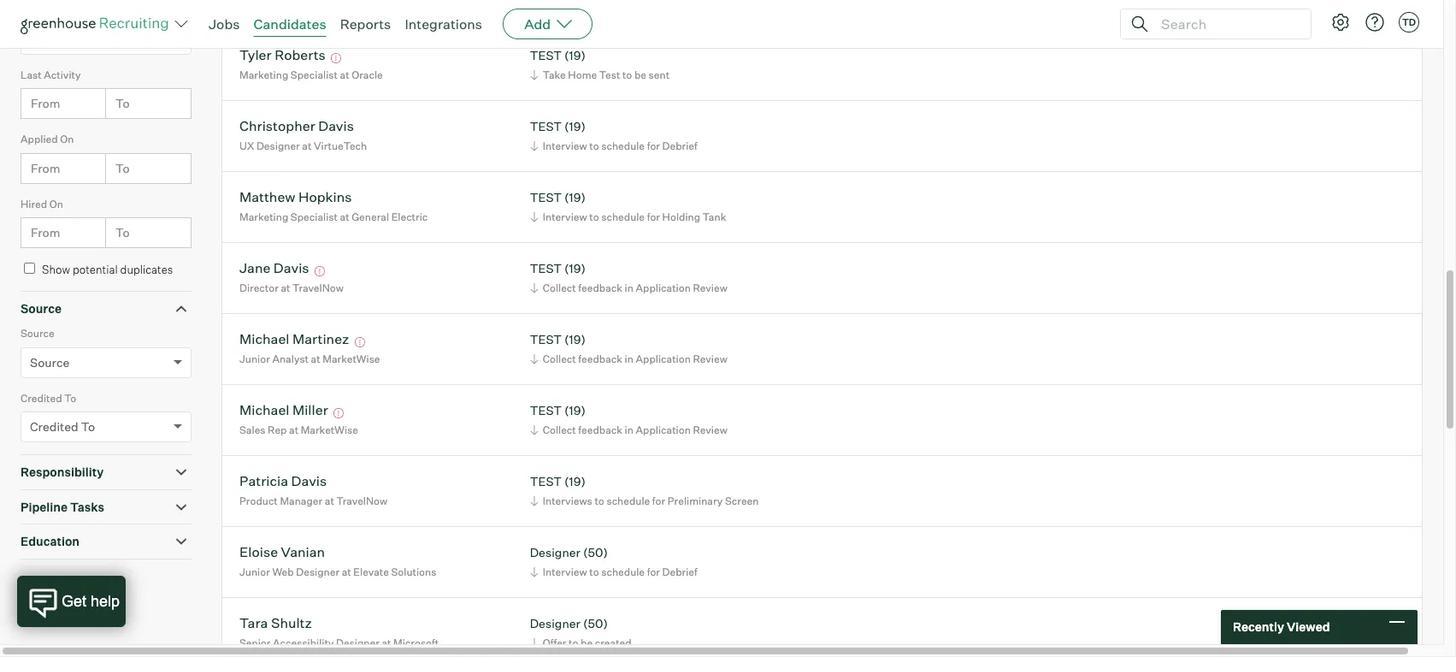 Task type: locate. For each thing, give the bounding box(es) containing it.
2 vertical spatial source
[[30, 355, 70, 369]]

0 vertical spatial davis
[[318, 118, 354, 135]]

sales
[[240, 423, 266, 436]]

2 (19) from the top
[[565, 119, 586, 134]]

1 vertical spatial junior
[[240, 565, 270, 578]]

3 test (19) collect feedback in application review from the top
[[530, 403, 728, 436]]

1 interview to schedule for debrief link from the top
[[528, 138, 702, 154]]

interview inside test (19) interview to schedule for holding tank
[[543, 210, 587, 223]]

1 vertical spatial debrief
[[663, 565, 698, 578]]

(19) for sales rep at marketwise
[[565, 403, 586, 418]]

for inside designer (50) interview to schedule for debrief
[[647, 565, 660, 578]]

debrief down preliminary
[[663, 565, 698, 578]]

to right interviews
[[595, 494, 605, 507]]

to for last activity
[[115, 96, 130, 111]]

schedule
[[602, 139, 645, 152], [602, 210, 645, 223], [607, 494, 650, 507], [602, 565, 645, 578]]

1 collect feedback in application review link from the top
[[528, 280, 732, 296]]

michael martinez link
[[240, 331, 349, 350]]

4 (19) from the top
[[565, 261, 586, 276]]

manager
[[280, 494, 323, 507]]

0 vertical spatial collect
[[543, 281, 576, 294]]

test inside test (19) interview to schedule for debrief
[[530, 119, 562, 134]]

2 vertical spatial collect feedback in application review link
[[528, 422, 732, 438]]

1 vertical spatial travelnow
[[337, 494, 388, 507]]

travelnow right manager
[[337, 494, 388, 507]]

1 vertical spatial test (19) collect feedback in application review
[[530, 332, 728, 365]]

2 test (19) collect feedback in application review from the top
[[530, 332, 728, 365]]

1 vertical spatial feedback
[[579, 352, 623, 365]]

review for jane davis
[[693, 281, 728, 294]]

from down applied on
[[31, 161, 60, 175]]

debrief up holding
[[663, 139, 698, 152]]

0 vertical spatial be
[[635, 68, 647, 81]]

designer down interviews
[[530, 545, 581, 560]]

1 vertical spatial michael
[[240, 402, 290, 419]]

3 collect feedback in application review link from the top
[[528, 422, 732, 438]]

to inside test (19) interview to schedule for debrief
[[590, 139, 599, 152]]

2 vertical spatial interview
[[543, 565, 587, 578]]

designer inside designer (50) interview to schedule for debrief
[[530, 545, 581, 560]]

(19) inside test (19) interview to schedule for holding tank
[[565, 190, 586, 205]]

source up credited to element
[[30, 355, 70, 369]]

reports
[[340, 15, 391, 33]]

2 from from the top
[[31, 161, 60, 175]]

2 vertical spatial review
[[693, 423, 728, 436]]

test inside test (19) interviews to schedule for preliminary screen
[[530, 474, 562, 489]]

2 vertical spatial collect
[[543, 423, 576, 436]]

marketing
[[240, 68, 289, 81], [240, 210, 289, 223]]

source
[[21, 301, 62, 315], [21, 327, 55, 340], [30, 355, 70, 369]]

source down show
[[21, 301, 62, 315]]

1 vertical spatial davis
[[274, 260, 309, 277]]

1 vertical spatial from
[[31, 161, 60, 175]]

in
[[625, 281, 634, 294], [625, 352, 634, 365], [625, 423, 634, 436]]

3 feedback from the top
[[579, 423, 623, 436]]

review for michael miller
[[693, 423, 728, 436]]

1 vertical spatial specialist
[[291, 210, 338, 223]]

from down the hired on
[[31, 225, 60, 240]]

2 debrief from the top
[[663, 565, 698, 578]]

collect feedback in application review link
[[528, 280, 732, 296], [528, 351, 732, 367], [528, 422, 732, 438]]

tyler roberts
[[240, 47, 326, 64]]

integrations
[[405, 15, 483, 33]]

2 vertical spatial test (19) collect feedback in application review
[[530, 403, 728, 436]]

davis up manager
[[291, 473, 327, 490]]

schedule for christopher davis
[[602, 139, 645, 152]]

(50) down interviews
[[583, 545, 608, 560]]

debrief inside designer (50) interview to schedule for debrief
[[663, 565, 698, 578]]

2 application from the top
[[636, 352, 691, 365]]

take
[[543, 68, 566, 81]]

be left "created"
[[581, 636, 593, 649]]

feedback for martinez
[[579, 352, 623, 365]]

reset filters button
[[21, 568, 123, 599]]

at inside eloise vanian junior web designer at elevate solutions
[[342, 565, 351, 578]]

test
[[530, 48, 562, 63], [530, 119, 562, 134], [530, 190, 562, 205], [530, 261, 562, 276], [530, 332, 562, 347], [530, 403, 562, 418], [530, 474, 562, 489]]

in for michael miller
[[625, 423, 634, 436]]

application for jane davis
[[636, 281, 691, 294]]

(19) inside test (19) interview to schedule for debrief
[[565, 119, 586, 134]]

1 vertical spatial credited
[[30, 419, 78, 434]]

1 vertical spatial in
[[625, 352, 634, 365]]

marketing specialist at oracle
[[240, 68, 383, 81]]

interview inside test (19) interview to schedule for debrief
[[543, 139, 587, 152]]

6 test from the top
[[530, 403, 562, 418]]

to for christopher davis
[[590, 139, 599, 152]]

preliminary
[[668, 494, 723, 507]]

marketwise
[[323, 352, 380, 365], [301, 423, 358, 436]]

0 horizontal spatial be
[[581, 636, 593, 649]]

for for christopher davis
[[647, 139, 660, 152]]

marketwise for martinez
[[323, 352, 380, 365]]

(19) for ux designer at virtuetech
[[565, 119, 586, 134]]

interview inside designer (50) interview to schedule for debrief
[[543, 565, 587, 578]]

Show potential duplicates checkbox
[[24, 263, 35, 274]]

be inside designer (50) offer to be created
[[581, 636, 593, 649]]

credited to down source element
[[21, 392, 76, 404]]

michael miller has been in application review for more than 5 days image
[[331, 408, 347, 419]]

education
[[21, 534, 80, 549]]

at left elevate
[[342, 565, 351, 578]]

0 vertical spatial from
[[31, 96, 60, 111]]

elevate
[[354, 565, 389, 578]]

interview
[[543, 139, 587, 152], [543, 210, 587, 223], [543, 565, 587, 578]]

add button
[[503, 9, 593, 39]]

schedule up test (19) interview to schedule for holding tank at the left of page
[[602, 139, 645, 152]]

to inside designer (50) offer to be created
[[569, 636, 579, 649]]

3 (19) from the top
[[565, 190, 586, 205]]

interview to schedule for debrief link up test (19) interview to schedule for holding tank at the left of page
[[528, 138, 702, 154]]

0 vertical spatial michael
[[240, 331, 290, 348]]

test inside test (19) take home test to be sent
[[530, 48, 562, 63]]

to up test (19) interview to schedule for holding tank at the left of page
[[590, 139, 599, 152]]

from
[[31, 96, 60, 111], [31, 161, 60, 175], [31, 225, 60, 240]]

test
[[600, 68, 621, 81]]

debrief for eloise vanian
[[663, 565, 698, 578]]

3 in from the top
[[625, 423, 634, 436]]

0 vertical spatial interview to schedule for debrief link
[[528, 138, 702, 154]]

debrief for christopher davis
[[663, 139, 698, 152]]

from for last
[[31, 96, 60, 111]]

to for applied on
[[115, 161, 130, 175]]

marketing inside matthew hopkins marketing specialist at general electric
[[240, 210, 289, 223]]

0 vertical spatial source
[[21, 301, 62, 315]]

test (19) collect feedback in application review for jane davis
[[530, 261, 728, 294]]

patricia davis link
[[240, 473, 327, 492]]

1 vertical spatial collect
[[543, 352, 576, 365]]

feedback
[[579, 281, 623, 294], [579, 352, 623, 365], [579, 423, 623, 436]]

2 interview from the top
[[543, 210, 587, 223]]

1 vertical spatial collect feedback in application review link
[[528, 351, 732, 367]]

3 collect from the top
[[543, 423, 576, 436]]

feedback for miller
[[579, 423, 623, 436]]

1 horizontal spatial be
[[635, 68, 647, 81]]

credited to up responsibility
[[30, 419, 95, 434]]

(50)
[[583, 545, 608, 560], [583, 616, 608, 631]]

at down 'tyler roberts has been in take home test for more than 7 days' image
[[340, 68, 350, 81]]

designer inside designer (50) offer to be created
[[530, 616, 581, 631]]

at down christopher davis link
[[302, 139, 312, 152]]

collect for michael miller
[[543, 423, 576, 436]]

(19) inside test (19) interviews to schedule for preliminary screen
[[565, 474, 586, 489]]

michael up sales
[[240, 402, 290, 419]]

collect
[[543, 281, 576, 294], [543, 352, 576, 365], [543, 423, 576, 436]]

1 michael from the top
[[240, 331, 290, 348]]

designer down christopher
[[257, 139, 300, 152]]

davis inside the christopher davis ux designer at virtuetech
[[318, 118, 354, 135]]

for left preliminary
[[653, 494, 666, 507]]

2 vertical spatial application
[[636, 423, 691, 436]]

for down 'interviews to schedule for preliminary screen' link
[[647, 565, 660, 578]]

recently viewed
[[1234, 620, 1331, 634]]

1 vertical spatial application
[[636, 352, 691, 365]]

schedule inside test (19) interview to schedule for holding tank
[[602, 210, 645, 223]]

2 marketing from the top
[[240, 210, 289, 223]]

candidates link
[[254, 15, 327, 33]]

marketwise down michael martinez has been in application review for more than 5 days icon
[[323, 352, 380, 365]]

2 specialist from the top
[[291, 210, 338, 223]]

1 vertical spatial source
[[21, 327, 55, 340]]

to inside designer (50) interview to schedule for debrief
[[590, 565, 599, 578]]

to inside test (19) interview to schedule for holding tank
[[590, 210, 599, 223]]

0 vertical spatial collect feedback in application review link
[[528, 280, 732, 296]]

debrief inside test (19) interview to schedule for debrief
[[663, 139, 698, 152]]

at left general
[[340, 210, 350, 223]]

0 vertical spatial feedback
[[579, 281, 623, 294]]

on for hired on
[[49, 197, 63, 210]]

0 vertical spatial marketing
[[240, 68, 289, 81]]

offer to be created link
[[528, 635, 636, 651]]

test for marketing specialist at oracle
[[530, 48, 562, 63]]

1 vertical spatial be
[[581, 636, 593, 649]]

on for applied on
[[60, 133, 74, 146]]

davis for jane
[[274, 260, 309, 277]]

source for source element
[[21, 301, 62, 315]]

(19) for marketing specialist at general electric
[[565, 190, 586, 205]]

test (19) interview to schedule for debrief
[[530, 119, 698, 152]]

to right offer
[[569, 636, 579, 649]]

1 feedback from the top
[[579, 281, 623, 294]]

to
[[623, 68, 633, 81], [590, 139, 599, 152], [590, 210, 599, 223], [595, 494, 605, 507], [590, 565, 599, 578], [569, 636, 579, 649]]

0 vertical spatial specialist
[[291, 68, 338, 81]]

3 test from the top
[[530, 190, 562, 205]]

5 (19) from the top
[[565, 332, 586, 347]]

1 in from the top
[[625, 281, 634, 294]]

(50) inside designer (50) interview to schedule for debrief
[[583, 545, 608, 560]]

schedule inside test (19) interview to schedule for debrief
[[602, 139, 645, 152]]

1 from from the top
[[31, 96, 60, 111]]

2 junior from the top
[[240, 565, 270, 578]]

0 vertical spatial credited
[[21, 392, 62, 404]]

2 (50) from the top
[[583, 616, 608, 631]]

3 review from the top
[[693, 423, 728, 436]]

schedule right interviews
[[607, 494, 650, 507]]

2 review from the top
[[693, 352, 728, 365]]

pipeline tasks
[[21, 499, 104, 514]]

credited up responsibility
[[30, 419, 78, 434]]

2 michael from the top
[[240, 402, 290, 419]]

(50) inside designer (50) offer to be created
[[583, 616, 608, 631]]

1 review from the top
[[693, 281, 728, 294]]

0 vertical spatial rejection
[[21, 4, 66, 16]]

collect for michael martinez
[[543, 352, 576, 365]]

for left holding
[[647, 210, 660, 223]]

analyst
[[272, 352, 309, 365]]

specialist
[[291, 68, 338, 81], [291, 210, 338, 223]]

to down test (19) interview to schedule for debrief
[[590, 210, 599, 223]]

5 test from the top
[[530, 332, 562, 347]]

electric
[[392, 210, 428, 223]]

at right manager
[[325, 494, 334, 507]]

test inside test (19) interview to schedule for holding tank
[[530, 190, 562, 205]]

to inside test (19) interviews to schedule for preliminary screen
[[595, 494, 605, 507]]

2 collect from the top
[[543, 352, 576, 365]]

to for matthew hopkins
[[590, 210, 599, 223]]

travelnow down jane davis has been in application review for more than 5 days "image"
[[293, 281, 344, 294]]

created
[[595, 636, 632, 649]]

designer inside tara shultz senior accessibility designer at microsoft
[[336, 636, 380, 649]]

be left "sent" on the left
[[635, 68, 647, 81]]

0 vertical spatial in
[[625, 281, 634, 294]]

interview for christopher davis
[[543, 139, 587, 152]]

michael for michael martinez
[[240, 331, 290, 348]]

on right applied
[[60, 133, 74, 146]]

application for michael martinez
[[636, 352, 691, 365]]

0 vertical spatial marketwise
[[323, 352, 380, 365]]

davis inside patricia davis product manager at travelnow
[[291, 473, 327, 490]]

marketwise down michael miller has been in application review for more than 5 days icon
[[301, 423, 358, 436]]

at inside tara shultz senior accessibility designer at microsoft
[[382, 636, 391, 649]]

designer up offer
[[530, 616, 581, 631]]

at inside matthew hopkins marketing specialist at general electric
[[340, 210, 350, 223]]

at right 'rep'
[[289, 423, 299, 436]]

(50) for eloise vanian
[[583, 545, 608, 560]]

3 from from the top
[[31, 225, 60, 240]]

0 vertical spatial test (19) collect feedback in application review
[[530, 261, 728, 294]]

1 debrief from the top
[[663, 139, 698, 152]]

holding
[[663, 210, 701, 223]]

davis
[[318, 118, 354, 135], [274, 260, 309, 277], [291, 473, 327, 490]]

accessibility
[[273, 636, 334, 649]]

schedule inside designer (50) interview to schedule for debrief
[[602, 565, 645, 578]]

home
[[568, 68, 597, 81]]

travelnow
[[293, 281, 344, 294], [337, 494, 388, 507]]

0 vertical spatial application
[[636, 281, 691, 294]]

on
[[60, 133, 74, 146], [49, 197, 63, 210]]

michael martinez
[[240, 331, 349, 348]]

1 application from the top
[[636, 281, 691, 294]]

2 vertical spatial feedback
[[579, 423, 623, 436]]

0 vertical spatial on
[[60, 133, 74, 146]]

collect for jane davis
[[543, 281, 576, 294]]

7 (19) from the top
[[565, 474, 586, 489]]

1 vertical spatial rejection
[[30, 31, 83, 46]]

0 vertical spatial debrief
[[663, 139, 698, 152]]

for inside test (19) interviews to schedule for preliminary screen
[[653, 494, 666, 507]]

interview to schedule for debrief link
[[528, 138, 702, 154], [528, 564, 702, 580]]

for up test (19) interview to schedule for holding tank at the left of page
[[647, 139, 660, 152]]

1 vertical spatial marketing
[[240, 210, 289, 223]]

to up designer (50) offer to be created
[[590, 565, 599, 578]]

michael up analyst
[[240, 331, 290, 348]]

2 feedback from the top
[[579, 352, 623, 365]]

review
[[693, 281, 728, 294], [693, 352, 728, 365], [693, 423, 728, 436]]

for
[[647, 139, 660, 152], [647, 210, 660, 223], [653, 494, 666, 507], [647, 565, 660, 578]]

interview to schedule for debrief link up designer (50) offer to be created
[[528, 564, 702, 580]]

schedule inside test (19) interviews to schedule for preliminary screen
[[607, 494, 650, 507]]

4 test from the top
[[530, 261, 562, 276]]

last activity
[[21, 68, 81, 81]]

at left microsoft
[[382, 636, 391, 649]]

2 vertical spatial from
[[31, 225, 60, 240]]

specialist down hopkins
[[291, 210, 338, 223]]

1 (50) from the top
[[583, 545, 608, 560]]

junior left analyst
[[240, 352, 270, 365]]

1 test (19) collect feedback in application review from the top
[[530, 261, 728, 294]]

1 (19) from the top
[[565, 48, 586, 63]]

applied on
[[21, 133, 74, 146]]

responsibility
[[21, 465, 104, 479]]

7 test from the top
[[530, 474, 562, 489]]

0 vertical spatial junior
[[240, 352, 270, 365]]

davis up virtuetech
[[318, 118, 354, 135]]

junior down eloise
[[240, 565, 270, 578]]

for inside test (19) interview to schedule for debrief
[[647, 139, 660, 152]]

specialist down roberts
[[291, 68, 338, 81]]

source for credited to element
[[21, 327, 55, 340]]

schedule up "created"
[[602, 565, 645, 578]]

2 in from the top
[[625, 352, 634, 365]]

2 vertical spatial in
[[625, 423, 634, 436]]

2 vertical spatial davis
[[291, 473, 327, 490]]

1 vertical spatial (50)
[[583, 616, 608, 631]]

1 interview from the top
[[543, 139, 587, 152]]

to for hired on
[[115, 225, 130, 240]]

credited down source element
[[21, 392, 62, 404]]

2 test from the top
[[530, 119, 562, 134]]

michael
[[240, 331, 290, 348], [240, 402, 290, 419]]

to right test
[[623, 68, 633, 81]]

1 vertical spatial on
[[49, 197, 63, 210]]

2 collect feedback in application review link from the top
[[528, 351, 732, 367]]

reason
[[68, 4, 104, 16], [85, 31, 127, 46]]

marketing down tyler
[[240, 68, 289, 81]]

3 interview from the top
[[543, 565, 587, 578]]

tasks
[[70, 499, 104, 514]]

junior
[[240, 352, 270, 365], [240, 565, 270, 578]]

1 vertical spatial review
[[693, 352, 728, 365]]

test for sales rep at marketwise
[[530, 403, 562, 418]]

debrief
[[663, 139, 698, 152], [663, 565, 698, 578]]

designer right accessibility
[[336, 636, 380, 649]]

be inside test (19) take home test to be sent
[[635, 68, 647, 81]]

0 vertical spatial review
[[693, 281, 728, 294]]

matthew hopkins link
[[240, 189, 352, 208]]

6 (19) from the top
[[565, 403, 586, 418]]

from down last activity
[[31, 96, 60, 111]]

for inside test (19) interview to schedule for holding tank
[[647, 210, 660, 223]]

0 vertical spatial (50)
[[583, 545, 608, 560]]

designer down the vanian
[[296, 565, 340, 578]]

1 test from the top
[[530, 48, 562, 63]]

0 vertical spatial interview
[[543, 139, 587, 152]]

tara shultz link
[[240, 615, 312, 634]]

davis up the director at travelnow
[[274, 260, 309, 277]]

0 vertical spatial credited to
[[21, 392, 76, 404]]

marketing down matthew
[[240, 210, 289, 223]]

patricia davis product manager at travelnow
[[240, 473, 388, 507]]

source down "show potential duplicates" checkbox
[[21, 327, 55, 340]]

1 collect from the top
[[543, 281, 576, 294]]

schedule left holding
[[602, 210, 645, 223]]

hired
[[21, 197, 47, 210]]

(19) inside test (19) take home test to be sent
[[565, 48, 586, 63]]

tara
[[240, 615, 268, 632]]

rejection
[[21, 4, 66, 16], [30, 31, 83, 46]]

designer
[[257, 139, 300, 152], [530, 545, 581, 560], [296, 565, 340, 578], [530, 616, 581, 631], [336, 636, 380, 649]]

(50) up offer to be created link
[[583, 616, 608, 631]]

senior
[[240, 636, 271, 649]]

1 vertical spatial interview
[[543, 210, 587, 223]]

designer inside eloise vanian junior web designer at elevate solutions
[[296, 565, 340, 578]]

3 application from the top
[[636, 423, 691, 436]]

rejection reason
[[21, 4, 104, 16], [30, 31, 127, 46]]

on right hired
[[49, 197, 63, 210]]

2 interview to schedule for debrief link from the top
[[528, 564, 702, 580]]

1 vertical spatial marketwise
[[301, 423, 358, 436]]

1 vertical spatial interview to schedule for debrief link
[[528, 564, 702, 580]]



Task type: describe. For each thing, give the bounding box(es) containing it.
tyler
[[240, 47, 272, 64]]

td button
[[1396, 9, 1424, 36]]

sales rep at marketwise
[[240, 423, 358, 436]]

interview to schedule for holding tank link
[[528, 209, 731, 225]]

test for junior analyst at marketwise
[[530, 332, 562, 347]]

potential
[[73, 263, 118, 276]]

offer
[[543, 636, 567, 649]]

(19) for product manager at travelnow
[[565, 474, 586, 489]]

1 vertical spatial rejection reason
[[30, 31, 127, 46]]

sent
[[649, 68, 670, 81]]

integrations link
[[405, 15, 483, 33]]

in for jane davis
[[625, 281, 634, 294]]

virtuetech
[[314, 139, 367, 152]]

at inside patricia davis product manager at travelnow
[[325, 494, 334, 507]]

viewed
[[1288, 620, 1331, 634]]

tara shultz senior accessibility designer at microsoft
[[240, 615, 439, 649]]

test (19) collect feedback in application review for michael martinez
[[530, 332, 728, 365]]

(50) for tara shultz
[[583, 616, 608, 631]]

in for michael martinez
[[625, 352, 634, 365]]

1 vertical spatial credited to
[[30, 419, 95, 434]]

roberts
[[275, 47, 326, 64]]

ux
[[240, 139, 254, 152]]

for for matthew hopkins
[[647, 210, 660, 223]]

davis for patricia
[[291, 473, 327, 490]]

designer (50) interview to schedule for debrief
[[530, 545, 698, 578]]

eloise vanian link
[[240, 544, 325, 563]]

jane davis has been in application review for more than 5 days image
[[312, 266, 328, 277]]

0 vertical spatial travelnow
[[293, 281, 344, 294]]

interview to schedule for debrief link for davis
[[528, 138, 702, 154]]

marketwise for miller
[[301, 423, 358, 436]]

michael for michael miller
[[240, 402, 290, 419]]

for for eloise vanian
[[647, 565, 660, 578]]

junior inside eloise vanian junior web designer at elevate solutions
[[240, 565, 270, 578]]

interviews to schedule for preliminary screen link
[[528, 493, 763, 509]]

last
[[21, 68, 42, 81]]

rejection reason element
[[21, 2, 192, 66]]

christopher
[[240, 118, 316, 135]]

to for tara shultz
[[569, 636, 579, 649]]

solutions
[[391, 565, 437, 578]]

rep
[[268, 423, 287, 436]]

1 marketing from the top
[[240, 68, 289, 81]]

td
[[1403, 16, 1417, 28]]

director
[[240, 281, 279, 294]]

at down jane davis link
[[281, 281, 290, 294]]

to for eloise vanian
[[590, 565, 599, 578]]

jobs
[[209, 15, 240, 33]]

tyler roberts has been in take home test for more than 7 days image
[[329, 53, 344, 64]]

designer (50) offer to be created
[[530, 616, 632, 649]]

test for director at travelnow
[[530, 261, 562, 276]]

eloise vanian junior web designer at elevate solutions
[[240, 544, 437, 578]]

at inside the christopher davis ux designer at virtuetech
[[302, 139, 312, 152]]

christopher davis ux designer at virtuetech
[[240, 118, 367, 152]]

interviews
[[543, 494, 593, 507]]

product
[[240, 494, 278, 507]]

michael miller link
[[240, 402, 328, 421]]

hired on
[[21, 197, 63, 210]]

applied
[[21, 133, 58, 146]]

collect feedback in application review link for michael miller
[[528, 422, 732, 438]]

reports link
[[340, 15, 391, 33]]

jobs link
[[209, 15, 240, 33]]

show potential duplicates
[[42, 263, 173, 276]]

designer inside the christopher davis ux designer at virtuetech
[[257, 139, 300, 152]]

oracle
[[352, 68, 383, 81]]

christopher davis link
[[240, 118, 354, 137]]

candidates
[[254, 15, 327, 33]]

collect feedback in application review link for jane davis
[[528, 280, 732, 296]]

jane davis
[[240, 260, 309, 277]]

miller
[[293, 402, 328, 419]]

general
[[352, 210, 389, 223]]

travelnow inside patricia davis product manager at travelnow
[[337, 494, 388, 507]]

matthew hopkins marketing specialist at general electric
[[240, 189, 428, 223]]

feedback for davis
[[579, 281, 623, 294]]

specialist inside matthew hopkins marketing specialist at general electric
[[291, 210, 338, 223]]

recently
[[1234, 620, 1285, 634]]

test (19) interviews to schedule for preliminary screen
[[530, 474, 759, 507]]

from for hired
[[31, 225, 60, 240]]

michael martinez has been in application review for more than 5 days image
[[352, 337, 368, 348]]

take home test to be sent link
[[528, 67, 674, 83]]

junior analyst at marketwise
[[240, 352, 380, 365]]

patricia
[[240, 473, 288, 490]]

hopkins
[[299, 189, 352, 206]]

tyler roberts link
[[240, 47, 326, 66]]

jane
[[240, 260, 271, 277]]

test (19) interview to schedule for holding tank
[[530, 190, 727, 223]]

show
[[42, 263, 70, 276]]

source element
[[21, 325, 192, 390]]

test for marketing specialist at general electric
[[530, 190, 562, 205]]

matthew
[[240, 189, 296, 206]]

(19) for marketing specialist at oracle
[[565, 48, 586, 63]]

shultz
[[271, 615, 312, 632]]

at down martinez in the left bottom of the page
[[311, 352, 321, 365]]

1 junior from the top
[[240, 352, 270, 365]]

add
[[525, 15, 551, 33]]

test for ux designer at virtuetech
[[530, 119, 562, 134]]

duplicates
[[120, 263, 173, 276]]

review for michael martinez
[[693, 352, 728, 365]]

microsoft
[[394, 636, 439, 649]]

pipeline
[[21, 499, 68, 514]]

test (19) take home test to be sent
[[530, 48, 670, 81]]

(19) for director at travelnow
[[565, 261, 586, 276]]

director at travelnow
[[240, 281, 344, 294]]

schedule for eloise vanian
[[602, 565, 645, 578]]

davis for christopher
[[318, 118, 354, 135]]

michael miller
[[240, 402, 328, 419]]

configure image
[[1331, 12, 1352, 33]]

filters
[[80, 576, 115, 591]]

greenhouse recruiting image
[[21, 14, 175, 34]]

martinez
[[293, 331, 349, 348]]

schedule for matthew hopkins
[[602, 210, 645, 223]]

1 specialist from the top
[[291, 68, 338, 81]]

(19) for junior analyst at marketwise
[[565, 332, 586, 347]]

schedule for patricia davis
[[607, 494, 650, 507]]

to for patricia davis
[[595, 494, 605, 507]]

reset
[[46, 576, 78, 591]]

from for applied
[[31, 161, 60, 175]]

interview to schedule for debrief link for vanian
[[528, 564, 702, 580]]

reset filters
[[46, 576, 115, 591]]

interview for matthew hopkins
[[543, 210, 587, 223]]

interview for eloise vanian
[[543, 565, 587, 578]]

vanian
[[281, 544, 325, 561]]

for for patricia davis
[[653, 494, 666, 507]]

test for product manager at travelnow
[[530, 474, 562, 489]]

Search text field
[[1158, 12, 1296, 36]]

jane davis link
[[240, 260, 309, 279]]

0 vertical spatial reason
[[68, 4, 104, 16]]

to inside test (19) take home test to be sent
[[623, 68, 633, 81]]

credited to element
[[21, 390, 192, 454]]

screen
[[725, 494, 759, 507]]

test (19) collect feedback in application review for michael miller
[[530, 403, 728, 436]]

application for michael miller
[[636, 423, 691, 436]]

collect feedback in application review link for michael martinez
[[528, 351, 732, 367]]

0 vertical spatial rejection reason
[[21, 4, 104, 16]]

eloise
[[240, 544, 278, 561]]

1 vertical spatial reason
[[85, 31, 127, 46]]



Task type: vqa. For each thing, say whether or not it's contained in the screenshot.


